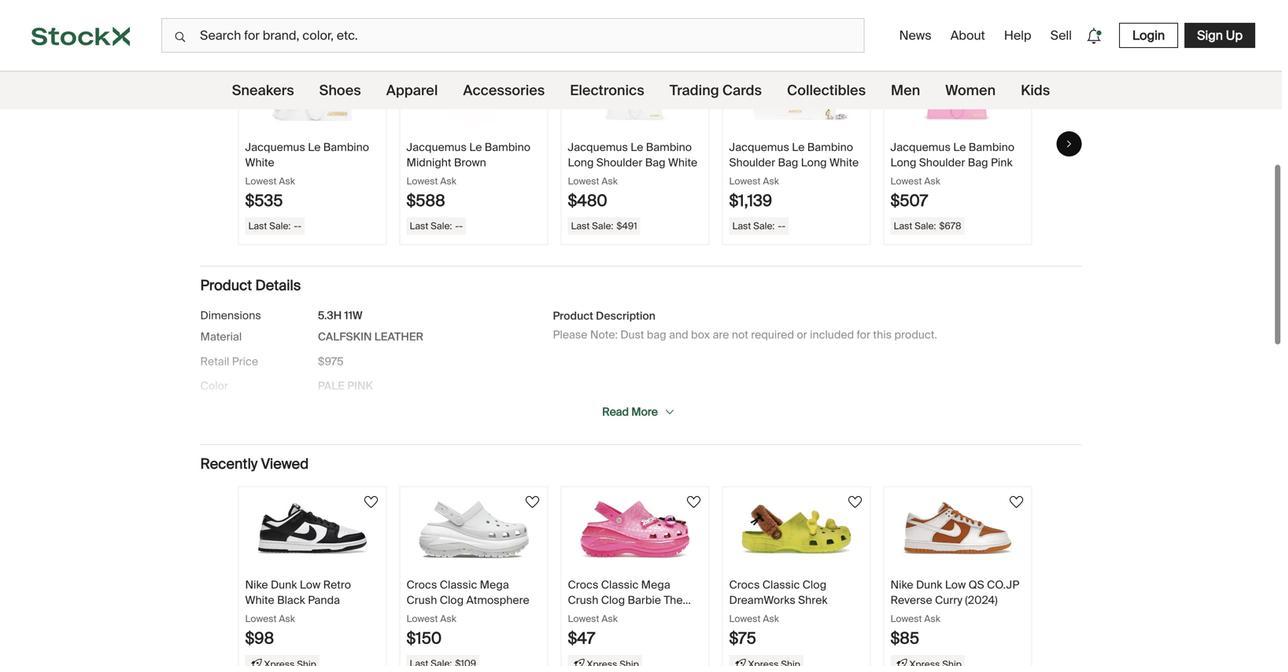 Task type: vqa. For each thing, say whether or not it's contained in the screenshot.
Black/Dark
no



Task type: locate. For each thing, give the bounding box(es) containing it.
jacquemus le bambino long shoulder bag pink lowest ask $507
[[891, 140, 1015, 211]]

crush up $150
[[407, 593, 437, 608]]

le for $535
[[308, 140, 321, 155]]

jacquemus up '$507' in the top of the page
[[891, 140, 951, 155]]

lowest up $47
[[568, 613, 599, 626]]

bambino inside "jacquemus le bambino long shoulder bag pink lowest ask $507"
[[969, 140, 1015, 155]]

4 sale: from the left
[[753, 220, 775, 232]]

jacquemus le bambino long shoulder bag pink image
[[903, 62, 1013, 121]]

dunk inside nike dunk low retro white black panda lowest ask $98
[[271, 578, 297, 593]]

2 bambino from the left
[[485, 140, 531, 155]]

0 horizontal spatial last sale: --
[[248, 220, 302, 232]]

sale:
[[269, 220, 291, 232], [431, 220, 452, 232], [592, 220, 613, 232], [753, 220, 775, 232], [915, 220, 936, 232]]

follow image for $75
[[846, 493, 865, 512]]

bag for $480
[[645, 155, 666, 170]]

1 horizontal spatial nike
[[891, 578, 913, 593]]

nike dunk low qs co.jp reverse curry (2024) image
[[903, 500, 1013, 559]]

jacquemus up $1,139
[[729, 140, 789, 155]]

up
[[1226, 27, 1243, 44]]

bambino for $588
[[485, 140, 531, 155]]

$98
[[245, 629, 274, 649]]

dust
[[620, 328, 644, 342]]

5 le from the left
[[953, 140, 966, 155]]

2 low from the left
[[945, 578, 966, 593]]

ask up $1,139
[[763, 175, 779, 188]]

white up $535 at the left top of page
[[245, 155, 274, 170]]

bag down jacquemus le bambino shoulder bag long white image
[[778, 155, 798, 170]]

4 jacquemus from the left
[[729, 140, 789, 155]]

nike dunk low qs co.jp reverse curry (2024) lowest ask $85
[[891, 578, 1019, 649]]

ask inside lowest ask $47
[[602, 613, 618, 626]]

clog inside crocs classic mega crush clog barbie the movie electric pink
[[601, 593, 625, 608]]

0 horizontal spatial long
[[568, 155, 594, 170]]

lowest inside jacquemus le bambino white lowest ask $535
[[245, 175, 277, 188]]

0 horizontal spatial bag
[[645, 155, 666, 170]]

bambino down shoes
[[323, 140, 369, 155]]

crush
[[407, 593, 437, 608], [568, 593, 598, 608]]

Search... search field
[[161, 18, 865, 53]]

11w
[[344, 309, 363, 323]]

lowest up '$507' in the top of the page
[[891, 175, 922, 188]]

ask inside jacquemus le bambino midnight brown lowest ask $588
[[440, 175, 456, 188]]

bambino inside jacquemus le bambino white lowest ask $535
[[323, 140, 369, 155]]

3 bambino from the left
[[646, 140, 692, 155]]

2 horizontal spatial clog
[[803, 578, 827, 593]]

0 horizontal spatial mega
[[480, 578, 509, 593]]

1 crocs from the left
[[407, 578, 437, 593]]

ask
[[279, 175, 295, 188], [440, 175, 456, 188], [602, 175, 618, 188], [763, 175, 779, 188], [924, 175, 940, 188], [279, 613, 295, 626], [440, 613, 456, 626], [602, 613, 618, 626], [763, 613, 779, 626], [924, 613, 940, 626]]

le down jacquemus le bambino long shoulder bag pink 'image'
[[953, 140, 966, 155]]

pink down women link
[[991, 155, 1013, 170]]

lowest ask $47
[[568, 613, 618, 649]]

2 horizontal spatial crocs
[[729, 578, 760, 593]]

lowest inside "jacquemus le bambino long shoulder bag pink lowest ask $507"
[[891, 175, 922, 188]]

$480
[[568, 191, 607, 211]]

crocs
[[407, 578, 437, 593], [568, 578, 598, 593], [729, 578, 760, 593]]

4 bambino from the left
[[807, 140, 853, 155]]

ask down the dreamworks
[[763, 613, 779, 626]]

products
[[254, 17, 314, 35]]

lowest up $98
[[245, 613, 277, 626]]

retail
[[200, 355, 229, 369]]

more
[[631, 405, 658, 420]]

0 horizontal spatial crush
[[407, 593, 437, 608]]

classic up the dreamworks
[[762, 578, 800, 593]]

shoulder for $507
[[919, 155, 965, 170]]

last sale: -- for $535
[[248, 220, 302, 232]]

classic for electric
[[601, 578, 639, 593]]

bambino down trading
[[646, 140, 692, 155]]

follow image
[[523, 493, 542, 512], [684, 493, 703, 512], [1007, 493, 1026, 512]]

mega inside crocs classic mega crush clog atmosphere lowest ask $150
[[480, 578, 509, 593]]

3 jacquemus from the left
[[568, 140, 628, 155]]

last sale: -- down $1,139
[[732, 220, 786, 232]]

bambino for $480
[[646, 140, 692, 155]]

accessories
[[463, 81, 545, 100]]

low inside nike dunk low qs co.jp reverse curry (2024) lowest ask $85
[[945, 578, 966, 593]]

1 bag from the left
[[645, 155, 666, 170]]

crocs inside crocs classic mega crush clog atmosphere lowest ask $150
[[407, 578, 437, 593]]

nike dunk low retro white black panda lowest ask $98
[[245, 578, 351, 649]]

last down $588
[[410, 220, 428, 232]]

crocs classic mega crush clog barbie the movie electric pink image
[[580, 500, 690, 559]]

1 follow image from the left
[[523, 493, 542, 512]]

product up dimensions
[[200, 277, 252, 295]]

pink down barbie
[[642, 609, 664, 623]]

1 nike from the left
[[245, 578, 268, 593]]

2 nike from the left
[[891, 578, 913, 593]]

2 horizontal spatial long
[[891, 155, 916, 170]]

lowest down the midnight
[[407, 175, 438, 188]]

bag for $507
[[968, 155, 988, 170]]

white inside jacquemus le bambino white lowest ask $535
[[245, 155, 274, 170]]

ask right movie
[[602, 613, 618, 626]]

sale: for $535
[[269, 220, 291, 232]]

recently
[[200, 455, 258, 473]]

calfskin leather
[[318, 330, 424, 345]]

$75
[[729, 629, 756, 649]]

shoulder for $480
[[596, 155, 643, 170]]

1 vertical spatial pink
[[347, 379, 373, 394]]

crocs inside crocs classic mega crush clog barbie the movie electric pink
[[568, 578, 598, 593]]

ask up '$507' in the top of the page
[[924, 175, 940, 188]]

follow image for $507
[[1007, 55, 1026, 74]]

1 horizontal spatial product
[[553, 309, 593, 323]]

leather
[[374, 330, 424, 345]]

sale: left $491
[[592, 220, 613, 232]]

le down jacquemus le bambino white image
[[308, 140, 321, 155]]

bambino up brown
[[485, 140, 531, 155]]

classic inside crocs classic mega crush clog barbie the movie electric pink
[[601, 578, 639, 593]]

shrek
[[798, 593, 828, 608]]

le inside jacquemus le bambino long shoulder bag white lowest ask $480
[[631, 140, 643, 155]]

1 horizontal spatial low
[[945, 578, 966, 593]]

$47
[[568, 629, 595, 649]]

1 crush from the left
[[407, 593, 437, 608]]

white
[[245, 155, 274, 170], [668, 155, 697, 170], [830, 155, 859, 170], [245, 593, 274, 608]]

crocs up the dreamworks
[[729, 578, 760, 593]]

follow image
[[362, 55, 381, 74], [523, 55, 542, 74], [684, 55, 703, 74], [846, 55, 865, 74], [1007, 55, 1026, 74], [362, 493, 381, 512], [846, 493, 865, 512]]

jacquemus for $588
[[407, 140, 467, 155]]

pink right pale on the bottom left
[[347, 379, 373, 394]]

5 bambino from the left
[[969, 140, 1015, 155]]

lowest up $480
[[568, 175, 599, 188]]

2 follow image from the left
[[684, 493, 703, 512]]

sale: for $588
[[431, 220, 452, 232]]

0 horizontal spatial classic
[[440, 578, 477, 593]]

1 mega from the left
[[480, 578, 509, 593]]

-
[[294, 220, 298, 232], [298, 220, 302, 232], [455, 220, 459, 232], [459, 220, 463, 232], [778, 220, 782, 232], [782, 220, 786, 232]]

mega
[[480, 578, 509, 593], [641, 578, 670, 593]]

le inside jacquemus le bambino white lowest ask $535
[[308, 140, 321, 155]]

related products
[[200, 17, 314, 35]]

1 classic from the left
[[440, 578, 477, 593]]

$975
[[318, 355, 344, 369]]

ask down curry
[[924, 613, 940, 626]]

sale: down $1,139
[[753, 220, 775, 232]]

lowest down 'reverse'
[[891, 613, 922, 626]]

bag inside jacquemus le bambino long shoulder bag white lowest ask $480
[[645, 155, 666, 170]]

1 horizontal spatial clog
[[601, 593, 625, 608]]

$1,139
[[729, 191, 772, 211]]

price
[[232, 355, 258, 369]]

ask up $480
[[602, 175, 618, 188]]

cards
[[722, 81, 762, 100]]

follow image for $588
[[523, 55, 542, 74]]

crocs classic mega crush clog barbie the movie electric pink
[[568, 578, 683, 623]]

le down jacquemus le bambino shoulder bag long white image
[[792, 140, 805, 155]]

2 horizontal spatial follow image
[[1007, 493, 1026, 512]]

move carousel right image
[[1065, 139, 1074, 149]]

long for $480
[[568, 155, 594, 170]]

5 - from the left
[[778, 220, 782, 232]]

last sale: -- down $588
[[410, 220, 463, 232]]

classic up barbie
[[601, 578, 639, 593]]

clog up shrek
[[803, 578, 827, 593]]

2 horizontal spatial shoulder
[[919, 155, 965, 170]]

lowest inside jacquemus le bambino long shoulder bag white lowest ask $480
[[568, 175, 599, 188]]

0 horizontal spatial nike
[[245, 578, 268, 593]]

2 sale: from the left
[[431, 220, 452, 232]]

1 horizontal spatial dunk
[[916, 578, 942, 593]]

jacquemus inside jacquemus le bambino white lowest ask $535
[[245, 140, 305, 155]]

kids link
[[1021, 72, 1050, 109]]

mega up barbie
[[641, 578, 670, 593]]

2 vertical spatial pink
[[642, 609, 664, 623]]

ask inside "jacquemus le bambino long shoulder bag pink lowest ask $507"
[[924, 175, 940, 188]]

classic
[[440, 578, 477, 593], [601, 578, 639, 593], [762, 578, 800, 593]]

dunk inside nike dunk low qs co.jp reverse curry (2024) lowest ask $85
[[916, 578, 942, 593]]

2 horizontal spatial pink
[[991, 155, 1013, 170]]

jacquemus le bambino shoulder bag long white image
[[741, 62, 852, 121]]

movie
[[568, 609, 599, 623]]

clog inside crocs classic mega crush clog atmosphere lowest ask $150
[[440, 593, 464, 608]]

clog up electric
[[601, 593, 625, 608]]

product for product description please note: dust bag and box are not required or included for this product.
[[553, 309, 593, 323]]

bambino down "collectibles"
[[807, 140, 853, 155]]

crush inside crocs classic mega crush clog atmosphere lowest ask $150
[[407, 593, 437, 608]]

about
[[951, 27, 985, 44]]

lowest inside crocs classic clog dreamworks shrek lowest ask $75
[[729, 613, 761, 626]]

sale: down $588
[[431, 220, 452, 232]]

3 classic from the left
[[762, 578, 800, 593]]

1 horizontal spatial classic
[[601, 578, 639, 593]]

long inside "jacquemus le bambino long shoulder bag pink lowest ask $507"
[[891, 155, 916, 170]]

1 shoulder from the left
[[596, 155, 643, 170]]

product inside product description please note: dust bag and box are not required or included for this product.
[[553, 309, 593, 323]]

clog inside crocs classic clog dreamworks shrek lowest ask $75
[[803, 578, 827, 593]]

dunk up the black
[[271, 578, 297, 593]]

note:
[[590, 328, 618, 342]]

2 crocs from the left
[[568, 578, 598, 593]]

read
[[602, 405, 629, 420]]

1 horizontal spatial mega
[[641, 578, 670, 593]]

lowest up $150
[[407, 613, 438, 626]]

this
[[873, 328, 892, 342]]

2 horizontal spatial classic
[[762, 578, 800, 593]]

included
[[810, 328, 854, 342]]

last down $535 at the left top of page
[[248, 220, 267, 232]]

5 last from the left
[[894, 220, 912, 232]]

lowest inside jacquemus le bambino midnight brown lowest ask $588
[[407, 175, 438, 188]]

1 horizontal spatial pink
[[642, 609, 664, 623]]

shoulder
[[596, 155, 643, 170], [729, 155, 775, 170], [919, 155, 965, 170]]

1 last from the left
[[248, 220, 267, 232]]

bag down women
[[968, 155, 988, 170]]

2 shoulder from the left
[[729, 155, 775, 170]]

0 horizontal spatial follow image
[[523, 493, 542, 512]]

lowest up $535 at the left top of page
[[245, 175, 277, 188]]

3 crocs from the left
[[729, 578, 760, 593]]

2 last sale: -- from the left
[[410, 220, 463, 232]]

jacquemus inside jacquemus le bambino long shoulder bag white lowest ask $480
[[568, 140, 628, 155]]

low up curry
[[945, 578, 966, 593]]

white left the black
[[245, 593, 274, 608]]

are
[[713, 328, 729, 342]]

ask up $150
[[440, 613, 456, 626]]

the
[[664, 593, 683, 608]]

clog left atmosphere
[[440, 593, 464, 608]]

bag down 'product category switcher' element
[[645, 155, 666, 170]]

2 horizontal spatial bag
[[968, 155, 988, 170]]

0 vertical spatial pink
[[991, 155, 1013, 170]]

nike inside nike dunk low retro white black panda lowest ask $98
[[245, 578, 268, 593]]

0 horizontal spatial low
[[300, 578, 321, 593]]

1 low from the left
[[300, 578, 321, 593]]

white inside the jacquemus le bambino shoulder bag long white lowest ask $1,139
[[830, 155, 859, 170]]

jacquemus inside the jacquemus le bambino shoulder bag long white lowest ask $1,139
[[729, 140, 789, 155]]

2 le from the left
[[469, 140, 482, 155]]

3 follow image from the left
[[1007, 493, 1026, 512]]

collectibles link
[[787, 72, 866, 109]]

crocs up movie
[[568, 578, 598, 593]]

viewed
[[261, 455, 309, 473]]

last for $535
[[248, 220, 267, 232]]

news link
[[893, 21, 938, 50]]

1 horizontal spatial last sale: --
[[410, 220, 463, 232]]

last for $507
[[894, 220, 912, 232]]

last down '$507' in the top of the page
[[894, 220, 912, 232]]

1 jacquemus from the left
[[245, 140, 305, 155]]

jacquemus up the midnight
[[407, 140, 467, 155]]

mega up atmosphere
[[480, 578, 509, 593]]

le inside "jacquemus le bambino long shoulder bag pink lowest ask $507"
[[953, 140, 966, 155]]

jacquemus for $480
[[568, 140, 628, 155]]

women link
[[945, 72, 996, 109]]

1 horizontal spatial follow image
[[684, 493, 703, 512]]

ask inside crocs classic clog dreamworks shrek lowest ask $75
[[763, 613, 779, 626]]

white down trading
[[668, 155, 697, 170]]

notification unread icon image
[[1083, 25, 1105, 47]]

mega for $150
[[480, 578, 509, 593]]

product
[[200, 277, 252, 295], [553, 309, 593, 323]]

1 horizontal spatial crush
[[568, 593, 598, 608]]

6 - from the left
[[782, 220, 786, 232]]

clog for electric
[[601, 593, 625, 608]]

crocs for electric
[[568, 578, 598, 593]]

ask down the midnight
[[440, 175, 456, 188]]

women
[[945, 81, 996, 100]]

5 sale: from the left
[[915, 220, 936, 232]]

2 long from the left
[[801, 155, 827, 170]]

panda
[[308, 593, 340, 608]]

lowest inside the jacquemus le bambino shoulder bag long white lowest ask $1,139
[[729, 175, 761, 188]]

ask up $535 at the left top of page
[[279, 175, 295, 188]]

nike up 'reverse'
[[891, 578, 913, 593]]

shoulder up '$507' in the top of the page
[[919, 155, 965, 170]]

3 last sale: -- from the left
[[732, 220, 786, 232]]

le for $507
[[953, 140, 966, 155]]

3 last from the left
[[571, 220, 590, 232]]

nike up $98
[[245, 578, 268, 593]]

lowest
[[245, 175, 277, 188], [407, 175, 438, 188], [568, 175, 599, 188], [729, 175, 761, 188], [891, 175, 922, 188], [245, 613, 277, 626], [407, 613, 438, 626], [568, 613, 599, 626], [729, 613, 761, 626], [891, 613, 922, 626]]

3 sale: from the left
[[592, 220, 613, 232]]

0 horizontal spatial dunk
[[271, 578, 297, 593]]

1 long from the left
[[568, 155, 594, 170]]

1 horizontal spatial shoulder
[[729, 155, 775, 170]]

$507
[[891, 191, 928, 211]]

2 jacquemus from the left
[[407, 140, 467, 155]]

long down jacquemus le bambino shoulder bag long white image
[[801, 155, 827, 170]]

shoulder inside jacquemus le bambino long shoulder bag white lowest ask $480
[[596, 155, 643, 170]]

2 last from the left
[[410, 220, 428, 232]]

shoulder up $480
[[596, 155, 643, 170]]

sign up button
[[1185, 23, 1255, 48]]

last sale: -- down $535 at the left top of page
[[248, 220, 302, 232]]

follow image for $98
[[362, 493, 381, 512]]

white inside nike dunk low retro white black panda lowest ask $98
[[245, 593, 274, 608]]

4 le from the left
[[792, 140, 805, 155]]

le inside jacquemus le bambino midnight brown lowest ask $588
[[469, 140, 482, 155]]

product up please
[[553, 309, 593, 323]]

men
[[891, 81, 920, 100]]

related
[[200, 17, 251, 35]]

shoulder up $1,139
[[729, 155, 775, 170]]

last sale: --
[[248, 220, 302, 232], [410, 220, 463, 232], [732, 220, 786, 232]]

stockx logo link
[[0, 0, 161, 71]]

details
[[255, 277, 301, 295]]

last down $480
[[571, 220, 590, 232]]

white down "collectibles"
[[830, 155, 859, 170]]

le down jacquemus le bambino long shoulder bag white 'image'
[[631, 140, 643, 155]]

lowest up $1,139
[[729, 175, 761, 188]]

follow image for $535
[[362, 55, 381, 74]]

0 horizontal spatial crocs
[[407, 578, 437, 593]]

ask down the black
[[279, 613, 295, 626]]

pale pink
[[318, 379, 373, 394]]

le up brown
[[469, 140, 482, 155]]

jacquemus for $1,139
[[729, 140, 789, 155]]

nike for $98
[[245, 578, 268, 593]]

2 dunk from the left
[[916, 578, 942, 593]]

nike inside nike dunk low qs co.jp reverse curry (2024) lowest ask $85
[[891, 578, 913, 593]]

lowest up $75
[[729, 613, 761, 626]]

mega inside crocs classic mega crush clog barbie the movie electric pink
[[641, 578, 670, 593]]

1 vertical spatial product
[[553, 309, 593, 323]]

jacquemus up $535 at the left top of page
[[245, 140, 305, 155]]

pink inside "jacquemus le bambino long shoulder bag pink lowest ask $507"
[[991, 155, 1013, 170]]

co.jp
[[987, 578, 1019, 593]]

long
[[568, 155, 594, 170], [801, 155, 827, 170], [891, 155, 916, 170]]

2 crush from the left
[[568, 593, 598, 608]]

low inside nike dunk low retro white black panda lowest ask $98
[[300, 578, 321, 593]]

long up '$507' in the top of the page
[[891, 155, 916, 170]]

apparel
[[386, 81, 438, 100]]

curry
[[935, 593, 963, 608]]

sell link
[[1044, 21, 1078, 50]]

bag inside "jacquemus le bambino long shoulder bag pink lowest ask $507"
[[968, 155, 988, 170]]

electronics link
[[570, 72, 644, 109]]

required
[[751, 328, 794, 342]]

2 horizontal spatial last sale: --
[[732, 220, 786, 232]]

kids
[[1021, 81, 1050, 100]]

$491
[[617, 220, 637, 232]]

3 le from the left
[[631, 140, 643, 155]]

bambino
[[323, 140, 369, 155], [485, 140, 531, 155], [646, 140, 692, 155], [807, 140, 853, 155], [969, 140, 1015, 155]]

shoulder inside "jacquemus le bambino long shoulder bag pink lowest ask $507"
[[919, 155, 965, 170]]

5 jacquemus from the left
[[891, 140, 951, 155]]

3 long from the left
[[891, 155, 916, 170]]

help
[[1004, 27, 1032, 44]]

bambino inside jacquemus le bambino midnight brown lowest ask $588
[[485, 140, 531, 155]]

jacquemus inside jacquemus le bambino midnight brown lowest ask $588
[[407, 140, 467, 155]]

1 horizontal spatial crocs
[[568, 578, 598, 593]]

0 horizontal spatial shoulder
[[596, 155, 643, 170]]

0 horizontal spatial clog
[[440, 593, 464, 608]]

1 le from the left
[[308, 140, 321, 155]]

2 classic from the left
[[601, 578, 639, 593]]

crush inside crocs classic mega crush clog barbie the movie electric pink
[[568, 593, 598, 608]]

1 bambino from the left
[[323, 140, 369, 155]]

long inside jacquemus le bambino long shoulder bag white lowest ask $480
[[568, 155, 594, 170]]

1 last sale: -- from the left
[[248, 220, 302, 232]]

not
[[732, 328, 748, 342]]

low up the panda
[[300, 578, 321, 593]]

long up $480
[[568, 155, 594, 170]]

classic inside crocs classic mega crush clog atmosphere lowest ask $150
[[440, 578, 477, 593]]

3 shoulder from the left
[[919, 155, 965, 170]]

dunk up 'reverse'
[[916, 578, 942, 593]]

login button
[[1119, 23, 1178, 48]]

read more button
[[598, 399, 680, 426]]

1 dunk from the left
[[271, 578, 297, 593]]

bambino inside jacquemus le bambino long shoulder bag white lowest ask $480
[[646, 140, 692, 155]]

crocs classic mega crush clog atmosphere lowest ask $150
[[407, 578, 529, 649]]

bambino inside the jacquemus le bambino shoulder bag long white lowest ask $1,139
[[807, 140, 853, 155]]

0 vertical spatial product
[[200, 277, 252, 295]]

last sale: $678
[[894, 220, 961, 232]]

1 horizontal spatial long
[[801, 155, 827, 170]]

3 bag from the left
[[968, 155, 988, 170]]

sale: left $678
[[915, 220, 936, 232]]

0 horizontal spatial product
[[200, 277, 252, 295]]

pink
[[991, 155, 1013, 170], [347, 379, 373, 394], [642, 609, 664, 623]]

sale: for $480
[[592, 220, 613, 232]]

bambino down women link
[[969, 140, 1015, 155]]

jacquemus up $480
[[568, 140, 628, 155]]

4 last from the left
[[732, 220, 751, 232]]

4 - from the left
[[459, 220, 463, 232]]

2 mega from the left
[[641, 578, 670, 593]]

crocs up $150
[[407, 578, 437, 593]]

2 bag from the left
[[778, 155, 798, 170]]

sale: for $507
[[915, 220, 936, 232]]

le for $1,139
[[792, 140, 805, 155]]

1 horizontal spatial bag
[[778, 155, 798, 170]]

le inside the jacquemus le bambino shoulder bag long white lowest ask $1,139
[[792, 140, 805, 155]]

jacquemus inside "jacquemus le bambino long shoulder bag pink lowest ask $507"
[[891, 140, 951, 155]]

crush for $150
[[407, 593, 437, 608]]

classic up atmosphere
[[440, 578, 477, 593]]

sale: down $535 at the left top of page
[[269, 220, 291, 232]]

last for $588
[[410, 220, 428, 232]]

1 sale: from the left
[[269, 220, 291, 232]]

crush up movie
[[568, 593, 598, 608]]

last down $1,139
[[732, 220, 751, 232]]



Task type: describe. For each thing, give the bounding box(es) containing it.
shoulder inside the jacquemus le bambino shoulder bag long white lowest ask $1,139
[[729, 155, 775, 170]]

or
[[797, 328, 807, 342]]

trading
[[670, 81, 719, 100]]

long for $507
[[891, 155, 916, 170]]

lowest inside nike dunk low qs co.jp reverse curry (2024) lowest ask $85
[[891, 613, 922, 626]]

retail price
[[200, 355, 258, 369]]

trading cards
[[670, 81, 762, 100]]

retro
[[323, 578, 351, 593]]

recently viewed
[[200, 455, 309, 473]]

jacquemus le bambino shoulder bag long white lowest ask $1,139
[[729, 140, 859, 211]]

crush for electric
[[568, 593, 598, 608]]

dunk for ask
[[916, 578, 942, 593]]

jacquemus le bambino midnight brown image
[[419, 62, 529, 121]]

ask inside crocs classic mega crush clog atmosphere lowest ask $150
[[440, 613, 456, 626]]

$678
[[939, 220, 961, 232]]

lowest inside nike dunk low retro white black panda lowest ask $98
[[245, 613, 277, 626]]

nike for ask
[[891, 578, 913, 593]]

sale: for $1,139
[[753, 220, 775, 232]]

product details
[[200, 277, 301, 295]]

1 - from the left
[[294, 220, 298, 232]]

bambino for $535
[[323, 140, 369, 155]]

$535
[[245, 191, 283, 211]]

shoes
[[319, 81, 361, 100]]

sign
[[1197, 27, 1223, 44]]

lowest inside crocs classic mega crush clog atmosphere lowest ask $150
[[407, 613, 438, 626]]

collectibles
[[787, 81, 866, 100]]

electronics
[[570, 81, 644, 100]]

ask inside the jacquemus le bambino shoulder bag long white lowest ask $1,139
[[763, 175, 779, 188]]

low for $98
[[300, 578, 321, 593]]

barbie
[[628, 593, 661, 608]]

sign up
[[1197, 27, 1243, 44]]

ask inside jacquemus le bambino long shoulder bag white lowest ask $480
[[602, 175, 618, 188]]

white inside jacquemus le bambino long shoulder bag white lowest ask $480
[[668, 155, 697, 170]]

last for $480
[[571, 220, 590, 232]]

product category switcher element
[[0, 72, 1282, 109]]

follow image for $1,139
[[846, 55, 865, 74]]

long inside the jacquemus le bambino shoulder bag long white lowest ask $1,139
[[801, 155, 827, 170]]

jacquemus for $507
[[891, 140, 951, 155]]

dreamworks
[[729, 593, 796, 608]]

box
[[691, 328, 710, 342]]

midnight
[[407, 155, 451, 170]]

bambino for $1,139
[[807, 140, 853, 155]]

men link
[[891, 72, 920, 109]]

dunk for $98
[[271, 578, 297, 593]]

classic for $150
[[440, 578, 477, 593]]

crocs classic clog dreamworks shrek image
[[741, 500, 852, 559]]

material
[[200, 330, 242, 345]]

mega for electric
[[641, 578, 670, 593]]

clog for $150
[[440, 593, 464, 608]]

last sale: -- for $1,139
[[732, 220, 786, 232]]

le for $588
[[469, 140, 482, 155]]

atmosphere
[[466, 593, 529, 608]]

0 horizontal spatial pink
[[347, 379, 373, 394]]

reverse
[[891, 593, 932, 608]]

product.
[[894, 328, 937, 342]]

follow image for lowest
[[1007, 493, 1026, 512]]

crocs for $150
[[407, 578, 437, 593]]

trading cards link
[[670, 72, 762, 109]]

jacquemus le bambino white lowest ask $535
[[245, 140, 369, 211]]

read more
[[602, 405, 658, 420]]

sneakers link
[[232, 72, 294, 109]]

black
[[277, 593, 305, 608]]

news
[[899, 27, 932, 44]]

stockx logo image
[[31, 27, 130, 46]]

lowest inside lowest ask $47
[[568, 613, 599, 626]]

pale
[[318, 379, 345, 394]]

follow image for $480
[[684, 55, 703, 74]]

shoes link
[[319, 72, 361, 109]]

ask inside nike dunk low retro white black panda lowest ask $98
[[279, 613, 295, 626]]

calfskin
[[318, 330, 372, 345]]

sell
[[1050, 27, 1072, 44]]

$85
[[891, 629, 919, 649]]

classic inside crocs classic clog dreamworks shrek lowest ask $75
[[762, 578, 800, 593]]

help link
[[998, 21, 1038, 50]]

bag
[[647, 328, 666, 342]]

$588
[[407, 191, 445, 211]]

jacquemus for $535
[[245, 140, 305, 155]]

login
[[1133, 27, 1165, 44]]

crocs inside crocs classic clog dreamworks shrek lowest ask $75
[[729, 578, 760, 593]]

jacquemus le bambino long shoulder bag white image
[[580, 62, 690, 121]]

2 - from the left
[[298, 220, 302, 232]]

3 - from the left
[[455, 220, 459, 232]]

accessories link
[[463, 72, 545, 109]]

pink inside crocs classic mega crush clog barbie the movie electric pink
[[642, 609, 664, 623]]

$150
[[407, 629, 442, 649]]

le for $480
[[631, 140, 643, 155]]

last for $1,139
[[732, 220, 751, 232]]

nike dunk low retro white black panda image
[[257, 500, 368, 559]]

product for product details
[[200, 277, 252, 295]]

last sale: -- for $588
[[410, 220, 463, 232]]

bambino for $507
[[969, 140, 1015, 155]]

jacquemus le bambino white image
[[257, 62, 368, 121]]

brown
[[454, 155, 486, 170]]

jacquemus le bambino midnight brown lowest ask $588
[[407, 140, 531, 211]]

ask inside jacquemus le bambino white lowest ask $535
[[279, 175, 295, 188]]

electric
[[601, 609, 640, 623]]

5.3h 11w
[[318, 309, 363, 323]]

crocs classic clog dreamworks shrek lowest ask $75
[[729, 578, 828, 649]]

follow image for $150
[[523, 493, 542, 512]]

ask inside nike dunk low qs co.jp reverse curry (2024) lowest ask $85
[[924, 613, 940, 626]]

description
[[596, 309, 656, 323]]

low for ask
[[945, 578, 966, 593]]

please
[[553, 328, 588, 342]]

bag inside the jacquemus le bambino shoulder bag long white lowest ask $1,139
[[778, 155, 798, 170]]

for
[[857, 328, 871, 342]]

about link
[[944, 21, 992, 50]]

crocs classic mega crush clog atmosphere image
[[419, 500, 529, 559]]

qs
[[969, 578, 984, 593]]



